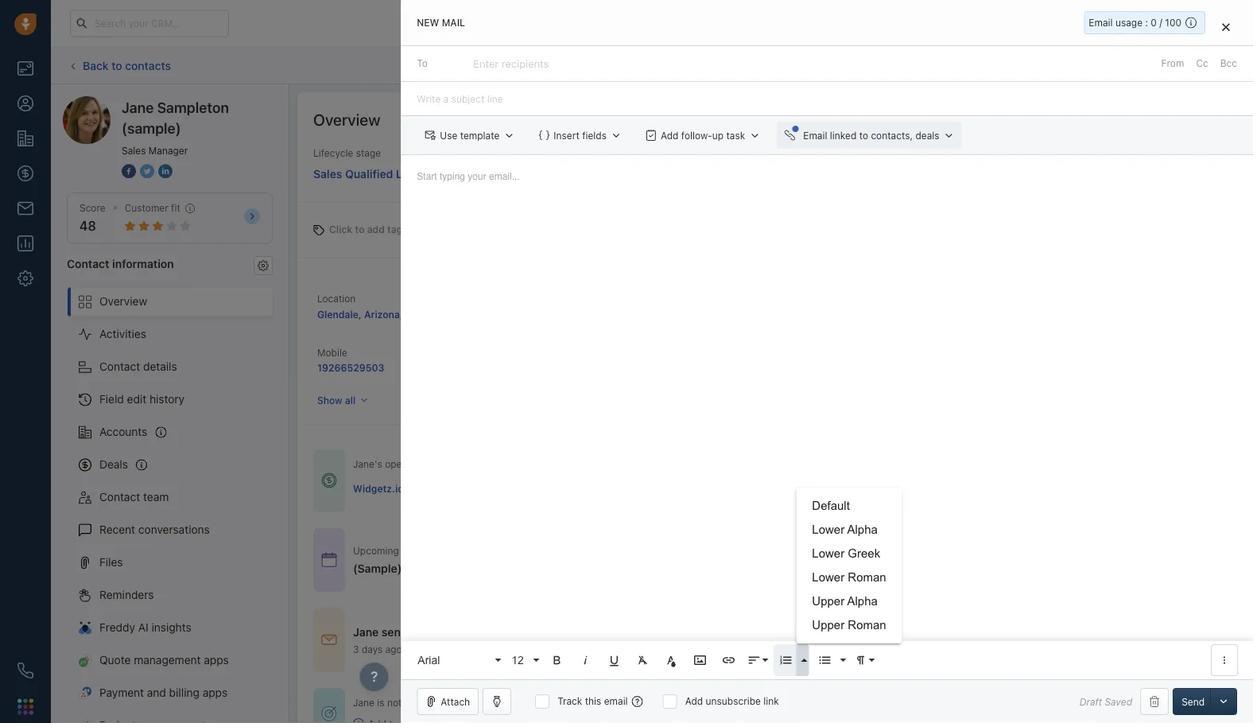 Task type: locate. For each thing, give the bounding box(es) containing it.
1 vertical spatial deal
[[599, 562, 622, 575]]

add for add unsubscribe link
[[685, 696, 703, 707]]

12
[[512, 654, 524, 666]]

container_wx8msf4aqz5i3rn1 image
[[321, 552, 337, 568], [321, 705, 337, 721], [353, 718, 364, 723]]

0 vertical spatial roman
[[848, 571, 887, 584]]

jane inside jane sent an email 3 days ago
[[353, 625, 379, 638]]

1 vertical spatial upper
[[813, 619, 845, 632]]

add unsubscribe link
[[685, 696, 779, 707]]

arial
[[418, 654, 440, 666]]

2 vertical spatial add
[[685, 696, 703, 707]]

1 horizontal spatial deals
[[916, 130, 940, 141]]

view
[[883, 554, 905, 565]]

0 vertical spatial days
[[893, 482, 914, 493]]

(sample) down open
[[406, 482, 448, 493]]

lower down default
[[813, 523, 845, 536]]

1 alpha from the top
[[848, 523, 878, 536]]

lower roman
[[813, 571, 887, 584]]

email right the an
[[424, 625, 453, 638]]

1 vertical spatial container_wx8msf4aqz5i3rn1 image
[[321, 632, 337, 648]]

deals
[[916, 130, 940, 141], [410, 459, 434, 470]]

1 horizontal spatial sales
[[313, 167, 342, 180]]

apps right the management
[[204, 654, 229, 667]]

0 vertical spatial sales
[[122, 145, 146, 156]]

-
[[451, 562, 456, 575]]

2023 up discussion
[[513, 545, 536, 556]]

twitter circled image
[[140, 162, 154, 179]]

0 vertical spatial details
[[143, 360, 177, 373]]

1 vertical spatial roman
[[848, 619, 887, 632]]

0 horizontal spatial deal
[[599, 562, 622, 575]]

2 roman from the top
[[848, 619, 887, 632]]

insert fields
[[554, 130, 607, 141]]

overview
[[313, 110, 381, 128], [99, 295, 147, 308]]

row
[[353, 472, 1003, 505]]

1 horizontal spatial days
[[893, 482, 914, 493]]

0 horizontal spatial add
[[661, 130, 679, 141]]

overview up "lifecycle stage"
[[313, 110, 381, 128]]

0 vertical spatial overview
[[313, 110, 381, 128]]

lower inside "link"
[[813, 547, 845, 560]]

3 inside jane sent an email 3 days ago
[[353, 644, 359, 655]]

deal down wed
[[599, 562, 622, 575]]

0 vertical spatial upper
[[813, 595, 845, 608]]

1 vertical spatial contact
[[99, 360, 140, 373]]

mobile 19266529503
[[317, 347, 384, 373]]

upcoming meeting on mon 13 nov, 2023 from 23:30 to wed 15 nov, 2023 at 00:00 (sample) meeting - final discussion about the deal
[[353, 545, 726, 575]]

roman down greek
[[848, 571, 887, 584]]

23:30
[[562, 545, 589, 556]]

1 horizontal spatial (sample)
[[406, 482, 448, 493]]

1 upper from the top
[[813, 595, 845, 608]]

facebook circled image
[[122, 162, 136, 179]]

lower roman link
[[797, 566, 903, 590]]

1 horizontal spatial deal
[[1147, 60, 1166, 71]]

container_wx8msf4aqz5i3rn1 image for jane's open deals
[[321, 473, 337, 489]]

days inside jane sent an email 3 days ago
[[362, 644, 383, 655]]

customize overview
[[1131, 114, 1221, 125]]

freshworks switcher image
[[18, 699, 33, 715]]

jane's open deals
[[353, 459, 434, 470]]

1 vertical spatial email
[[604, 696, 628, 707]]

0 vertical spatial deal
[[1147, 60, 1166, 71]]

tags
[[387, 224, 408, 235]]

insert
[[554, 130, 580, 141]]

contact down the 48 button
[[67, 257, 109, 270]]

2 nov, from the left
[[639, 545, 659, 556]]

1 roman from the top
[[848, 571, 887, 584]]

1 vertical spatial lower
[[813, 547, 845, 560]]

email left usage
[[1089, 17, 1113, 28]]

2 horizontal spatial add
[[1127, 60, 1145, 71]]

2 container_wx8msf4aqz5i3rn1 image from the top
[[321, 632, 337, 648]]

0 horizontal spatial email
[[804, 130, 828, 141]]

3 lower from the top
[[813, 571, 845, 584]]

19266529503 link
[[317, 362, 384, 373]]

roman
[[848, 571, 887, 584], [848, 619, 887, 632]]

2 upper from the top
[[813, 619, 845, 632]]

jane down "contacts"
[[122, 99, 154, 116]]

deals
[[99, 458, 128, 471]]

add inside add deal button
[[1127, 60, 1145, 71]]

1 vertical spatial sales
[[313, 167, 342, 180]]

application
[[401, 155, 1254, 679]]

0 horizontal spatial details
[[143, 360, 177, 373]]

email right the "this"
[[604, 696, 628, 707]]

email
[[424, 625, 453, 638], [604, 696, 628, 707]]

nov, right 13
[[490, 545, 510, 556]]

0 vertical spatial deals
[[916, 130, 940, 141]]

3 right in
[[885, 482, 891, 493]]

unordered list image
[[818, 653, 832, 667]]

(sample) inside "row"
[[406, 482, 448, 493]]

use template button
[[417, 122, 523, 149]]

2 2023 from the left
[[662, 545, 685, 556]]

insert link (⌘k) image
[[722, 653, 736, 667]]

2 vertical spatial contact
[[99, 491, 140, 504]]

(sample) up sales manager
[[122, 119, 181, 136]]

add left unsubscribe
[[685, 696, 703, 707]]

is
[[377, 697, 385, 709]]

sales for sales qualified lead
[[313, 167, 342, 180]]

field edit history
[[99, 393, 185, 406]]

the
[[579, 562, 596, 575]]

Enter recipients text field
[[474, 51, 552, 76]]

apps right "billing"
[[203, 686, 228, 699]]

0 vertical spatial email
[[1089, 17, 1113, 28]]

1 vertical spatial 3
[[353, 644, 359, 655]]

container_wx8msf4aqz5i3rn1 image left widgetz.io
[[321, 473, 337, 489]]

jane inside "jane sampleton (sample)"
[[122, 99, 154, 116]]

2023
[[513, 545, 536, 556], [662, 545, 685, 556]]

1 horizontal spatial add
[[685, 696, 703, 707]]

1 vertical spatial days
[[362, 644, 383, 655]]

linkedin circled image
[[158, 162, 173, 179]]

(sample)
[[122, 119, 181, 136], [406, 482, 448, 493]]

upper down upper alpha
[[813, 619, 845, 632]]

upper down lower roman 'link'
[[813, 595, 845, 608]]

sales up facebook circled icon
[[122, 145, 146, 156]]

meeting
[[402, 545, 438, 556]]

0
[[1151, 17, 1157, 28]]

0 horizontal spatial nov,
[[490, 545, 510, 556]]

1 vertical spatial apps
[[203, 686, 228, 699]]

details right view at the bottom
[[908, 554, 937, 565]]

0 vertical spatial (sample)
[[122, 119, 181, 136]]

add left follow-
[[661, 130, 679, 141]]

1 horizontal spatial 2023
[[662, 545, 685, 556]]

1 vertical spatial overview
[[99, 295, 147, 308]]

lead
[[396, 167, 422, 180]]

to right linked
[[860, 130, 869, 141]]

0 horizontal spatial sales
[[122, 145, 146, 156]]

payment and billing apps
[[99, 686, 228, 699]]

details for contact details
[[143, 360, 177, 373]]

sales down lifecycle
[[313, 167, 342, 180]]

team
[[143, 491, 169, 504]]

lower alpha
[[813, 523, 878, 536]]

all
[[345, 395, 356, 406]]

close image
[[1223, 22, 1231, 31]]

alpha up greek
[[848, 523, 878, 536]]

lower down lower alpha
[[813, 547, 845, 560]]

contact information
[[67, 257, 174, 270]]

1 vertical spatial (sample)
[[406, 482, 448, 493]]

email inside button
[[804, 130, 828, 141]]

lower for lower alpha
[[813, 523, 845, 536]]

deal down 0
[[1147, 60, 1166, 71]]

upper alpha
[[813, 595, 878, 608]]

1 vertical spatial details
[[908, 554, 937, 565]]

at
[[688, 545, 697, 556]]

jane for jane is not part of any sales sequence.
[[353, 697, 375, 709]]

1 horizontal spatial email
[[1089, 17, 1113, 28]]

attach
[[441, 696, 470, 707]]

0 vertical spatial container_wx8msf4aqz5i3rn1 image
[[321, 473, 337, 489]]

contact
[[67, 257, 109, 270], [99, 360, 140, 373], [99, 491, 140, 504]]

alpha for upper alpha
[[848, 595, 878, 608]]

jane left sent on the bottom of page
[[353, 625, 379, 638]]

template
[[460, 130, 500, 141]]

email left linked
[[804, 130, 828, 141]]

2 vertical spatial lower
[[813, 571, 845, 584]]

add
[[1127, 60, 1145, 71], [661, 130, 679, 141], [685, 696, 703, 707]]

0 horizontal spatial days
[[362, 644, 383, 655]]

cc
[[1197, 58, 1209, 69]]

dialog
[[401, 0, 1254, 723]]

1 lower from the top
[[813, 523, 845, 536]]

0 horizontal spatial deals
[[410, 459, 434, 470]]

widgetz.io (sample) link
[[353, 481, 448, 495]]

up
[[713, 130, 724, 141]]

1 vertical spatial alpha
[[848, 595, 878, 608]]

0 vertical spatial jane
[[122, 99, 154, 116]]

48
[[80, 218, 96, 234]]

cell inside "row"
[[679, 472, 841, 504]]

contact team
[[99, 491, 169, 504]]

quote
[[99, 654, 131, 667]]

lower alpha link
[[797, 518, 903, 542]]

usa
[[406, 309, 426, 320]]

details up history
[[143, 360, 177, 373]]

to
[[417, 58, 428, 69]]

1 horizontal spatial email
[[604, 696, 628, 707]]

days right in
[[893, 482, 914, 493]]

1 vertical spatial email
[[804, 130, 828, 141]]

mng settings image
[[258, 260, 269, 271]]

status
[[473, 148, 501, 159]]

0 horizontal spatial (sample)
[[122, 119, 181, 136]]

upper roman
[[813, 619, 887, 632]]

3 left 'ago'
[[353, 644, 359, 655]]

2 alpha from the top
[[848, 595, 878, 608]]

days left 'ago'
[[362, 644, 383, 655]]

upcoming
[[353, 545, 399, 556]]

add
[[367, 224, 385, 235]]

add left 'from' on the right top of the page
[[1127, 60, 1145, 71]]

2 vertical spatial jane
[[353, 697, 375, 709]]

lifecycle stage
[[313, 148, 381, 159]]

container_wx8msf4aqz5i3rn1 image
[[321, 473, 337, 489], [321, 632, 337, 648]]

0 horizontal spatial 3
[[353, 644, 359, 655]]

1 horizontal spatial details
[[908, 554, 937, 565]]

0 vertical spatial lower
[[813, 523, 845, 536]]

widgetz.io (sample)
[[353, 482, 448, 493]]

any
[[437, 697, 453, 709]]

days
[[893, 482, 914, 493], [362, 644, 383, 655]]

deals right contacts,
[[916, 130, 940, 141]]

0 vertical spatial 3
[[885, 482, 891, 493]]

deals inside button
[[916, 130, 940, 141]]

use
[[440, 130, 458, 141]]

jane left "is" on the bottom
[[353, 697, 375, 709]]

send
[[1182, 696, 1205, 707]]

history
[[150, 393, 185, 406]]

roman inside 'link'
[[848, 571, 887, 584]]

email inside dialog
[[604, 696, 628, 707]]

container_wx8msf4aqz5i3rn1 image left sent on the bottom of page
[[321, 632, 337, 648]]

(sample) inside "jane sampleton (sample)"
[[122, 119, 181, 136]]

jane sent an email 3 days ago
[[353, 625, 453, 655]]

19266529503
[[317, 362, 384, 373]]

email for email usage : 0 / 100
[[1089, 17, 1113, 28]]

0 vertical spatial contact
[[67, 257, 109, 270]]

00:00
[[699, 545, 726, 556]]

cell
[[679, 472, 841, 504]]

phone image
[[18, 663, 33, 679]]

link
[[764, 696, 779, 707]]

nov, right "15"
[[639, 545, 659, 556]]

customer fit
[[125, 202, 180, 214]]

contact up recent
[[99, 491, 140, 504]]

1 vertical spatial add
[[661, 130, 679, 141]]

0 horizontal spatial overview
[[99, 295, 147, 308]]

attach button
[[417, 688, 479, 715]]

underline (⌘u) image
[[607, 653, 622, 667]]

deal
[[1147, 60, 1166, 71], [599, 562, 622, 575]]

0 horizontal spatial email
[[424, 625, 453, 638]]

lower up upper alpha
[[813, 571, 845, 584]]

to
[[112, 59, 122, 72], [860, 130, 869, 141], [355, 224, 365, 235], [592, 545, 601, 556]]

2 lower from the top
[[813, 547, 845, 560]]

to left wed
[[592, 545, 601, 556]]

overview up activities on the left of the page
[[99, 295, 147, 308]]

0 vertical spatial add
[[1127, 60, 1145, 71]]

1 horizontal spatial 3
[[885, 482, 891, 493]]

add for add follow-up task
[[661, 130, 679, 141]]

sales
[[456, 697, 479, 709]]

sales
[[122, 145, 146, 156], [313, 167, 342, 180]]

add deal
[[1127, 60, 1166, 71]]

1 vertical spatial jane
[[353, 625, 379, 638]]

lower inside 'link'
[[813, 571, 845, 584]]

0 horizontal spatial 2023
[[513, 545, 536, 556]]

1 horizontal spatial nov,
[[639, 545, 659, 556]]

arial button
[[412, 644, 503, 676]]

0 vertical spatial alpha
[[848, 523, 878, 536]]

alpha down lower roman 'link'
[[848, 595, 878, 608]]

1 container_wx8msf4aqz5i3rn1 image from the top
[[321, 473, 337, 489]]

2023 left at on the right bottom
[[662, 545, 685, 556]]

to right 'back'
[[112, 59, 122, 72]]

open
[[385, 459, 408, 470]]

contact down activities on the left of the page
[[99, 360, 140, 373]]

roman down upper alpha link
[[848, 619, 887, 632]]

0 vertical spatial email
[[424, 625, 453, 638]]

deals right open
[[410, 459, 434, 470]]

email inside jane sent an email 3 days ago
[[424, 625, 453, 638]]

view details link
[[875, 545, 945, 575]]



Task type: describe. For each thing, give the bounding box(es) containing it.
show all
[[317, 395, 356, 406]]

default
[[813, 499, 850, 512]]

email usage : 0 / 100
[[1089, 17, 1182, 28]]

clear formatting image
[[636, 653, 650, 667]]

deal inside add deal button
[[1147, 60, 1166, 71]]

track this email
[[558, 696, 628, 707]]

contacts
[[125, 59, 171, 72]]

roman for upper roman
[[848, 619, 887, 632]]

customer
[[125, 202, 168, 214]]

alpha for lower alpha
[[848, 523, 878, 536]]

1 horizontal spatial overview
[[313, 110, 381, 128]]

ai
[[138, 621, 149, 634]]

contact for contact team
[[99, 491, 140, 504]]

upper for upper alpha
[[813, 595, 845, 608]]

view details
[[883, 554, 937, 565]]

of
[[426, 697, 435, 709]]

new
[[417, 17, 439, 28]]

back to contacts
[[83, 59, 171, 72]]

follow-
[[682, 130, 713, 141]]

bcc
[[1221, 58, 1238, 69]]

contacts,
[[871, 130, 913, 141]]

upper roman link
[[797, 613, 903, 637]]

edit
[[127, 393, 147, 406]]

:
[[1146, 17, 1149, 28]]

to left add
[[355, 224, 365, 235]]

lower for lower roman
[[813, 571, 845, 584]]

wed
[[603, 545, 624, 556]]

row containing closes in 3 days
[[353, 472, 1003, 505]]

this
[[585, 696, 602, 707]]

paragraph format image
[[854, 653, 868, 667]]

recent conversations
[[99, 523, 210, 536]]

lower for lower greek
[[813, 547, 845, 560]]

meeting
[[405, 562, 448, 575]]

from
[[539, 545, 560, 556]]

unsubscribe
[[706, 696, 761, 707]]

1 nov, from the left
[[490, 545, 510, 556]]

glendale, arizona, usa link
[[317, 309, 426, 320]]

to inside the upcoming meeting on mon 13 nov, 2023 from 23:30 to wed 15 nov, 2023 at 00:00 (sample) meeting - final discussion about the deal
[[592, 545, 601, 556]]

about
[[545, 562, 576, 575]]

sales for sales manager
[[122, 145, 146, 156]]

activities
[[99, 327, 146, 341]]

upper for upper roman
[[813, 619, 845, 632]]

(sample)
[[353, 562, 402, 575]]

in
[[874, 482, 882, 493]]

contact details
[[99, 360, 177, 373]]

italic (⌘i) image
[[579, 653, 593, 667]]

add follow-up task
[[661, 130, 746, 141]]

discussion
[[485, 562, 542, 575]]

text color image
[[665, 653, 679, 667]]

location glendale, arizona, usa
[[317, 293, 426, 320]]

mobile
[[317, 347, 348, 358]]

back to contacts link
[[67, 53, 172, 78]]

mon
[[455, 545, 474, 556]]

to inside button
[[860, 130, 869, 141]]

billing
[[169, 686, 200, 699]]

lifecycle
[[313, 148, 353, 159]]

track
[[558, 696, 583, 707]]

1 2023 from the left
[[513, 545, 536, 556]]

insert image (⌘p) image
[[693, 653, 708, 667]]

email linked to contacts, deals button
[[777, 122, 963, 149]]

click to add tags
[[329, 224, 408, 235]]

sent
[[382, 625, 405, 638]]

dialog containing default
[[401, 0, 1254, 723]]

email for email linked to contacts, deals
[[804, 130, 828, 141]]

email linked to contacts, deals
[[804, 130, 940, 141]]

manager
[[149, 145, 188, 156]]

phone element
[[10, 655, 41, 687]]

application containing default
[[401, 155, 1254, 679]]

jane is not part of any sales sequence.
[[353, 697, 528, 709]]

13
[[477, 545, 487, 556]]

customize
[[1131, 114, 1179, 125]]

Search your CRM... text field
[[70, 10, 229, 37]]

lower greek
[[813, 547, 881, 560]]

jane for jane sampleton (sample)
[[122, 99, 154, 116]]

send button
[[1174, 688, 1214, 715]]

recent
[[99, 523, 135, 536]]

details for view details
[[908, 554, 937, 565]]

fit
[[171, 202, 180, 214]]

insert fields button
[[531, 122, 630, 149]]

contact for contact details
[[99, 360, 140, 373]]

15
[[626, 545, 637, 556]]

1 vertical spatial deals
[[410, 459, 434, 470]]

0 vertical spatial apps
[[204, 654, 229, 667]]

container_wx8msf4aqz5i3rn1 image for jane sent an email
[[321, 632, 337, 648]]

conversations
[[138, 523, 210, 536]]

closes in 3 days
[[841, 482, 914, 493]]

Write a subject line text field
[[401, 82, 1254, 115]]

greek
[[848, 547, 881, 560]]

email image
[[1096, 17, 1107, 30]]

sales manager
[[122, 145, 188, 156]]

add for add deal
[[1127, 60, 1145, 71]]

reminders
[[99, 588, 154, 601]]

12 button
[[506, 644, 541, 676]]

contact for contact information
[[67, 257, 109, 270]]

management
[[134, 654, 201, 667]]

ago
[[386, 644, 402, 655]]

upper alpha link
[[797, 590, 903, 613]]

sales qualified lead
[[313, 167, 422, 180]]

usage
[[1116, 17, 1143, 28]]

arizona,
[[364, 309, 403, 320]]

from
[[1162, 58, 1185, 69]]

linked
[[830, 130, 857, 141]]

new mail
[[417, 17, 465, 28]]

qualified
[[345, 167, 393, 180]]

overview
[[1181, 114, 1221, 125]]

fields
[[582, 130, 607, 141]]

quote management apps
[[99, 654, 229, 667]]

not
[[387, 697, 402, 709]]

sequence.
[[482, 697, 528, 709]]

jane for jane sent an email 3 days ago
[[353, 625, 379, 638]]

task
[[727, 130, 746, 141]]

jane sampleton (sample)
[[122, 99, 229, 136]]

deal inside the upcoming meeting on mon 13 nov, 2023 from 23:30 to wed 15 nov, 2023 at 00:00 (sample) meeting - final discussion about the deal
[[599, 562, 622, 575]]

roman for lower roman
[[848, 571, 887, 584]]

and
[[147, 686, 166, 699]]

final
[[459, 562, 482, 575]]

100
[[1166, 17, 1182, 28]]



Task type: vqa. For each thing, say whether or not it's contained in the screenshot.
third + Add task from the bottom of the page
no



